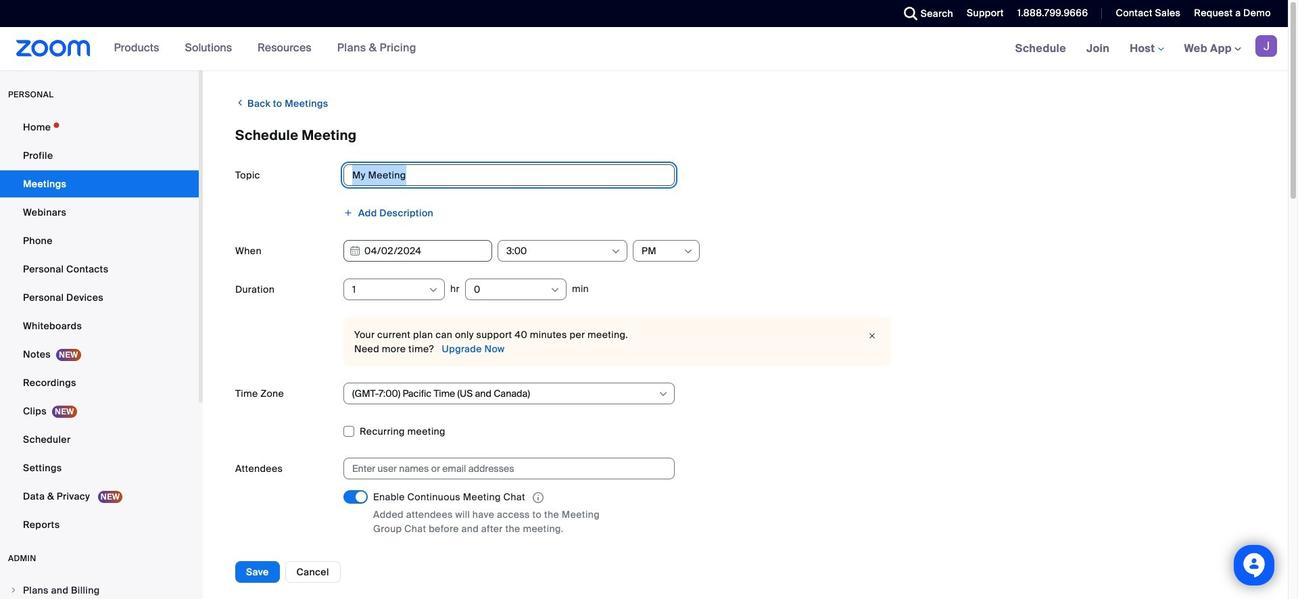 Task type: locate. For each thing, give the bounding box(es) containing it.
show options image
[[611, 246, 621, 257], [683, 246, 694, 257], [550, 285, 560, 295]]

zoom logo image
[[16, 40, 90, 57]]

menu item
[[0, 577, 199, 599]]

choose date text field
[[343, 240, 492, 262]]

1 vertical spatial show options image
[[658, 389, 669, 400]]

0 horizontal spatial show options image
[[428, 285, 439, 295]]

My Meeting text field
[[343, 164, 675, 186]]

close image
[[864, 329, 880, 343]]

right image
[[9, 586, 18, 594]]

option group
[[343, 553, 1256, 575]]

banner
[[0, 27, 1288, 71]]

0 vertical spatial show options image
[[428, 285, 439, 295]]

2 horizontal spatial show options image
[[683, 246, 694, 257]]

product information navigation
[[104, 27, 427, 70]]

show options image
[[428, 285, 439, 295], [658, 389, 669, 400]]

application
[[373, 490, 630, 505]]



Task type: describe. For each thing, give the bounding box(es) containing it.
left image
[[235, 96, 245, 110]]

Persistent Chat, enter email address,Enter user names or email addresses text field
[[352, 458, 654, 479]]

personal menu menu
[[0, 114, 199, 540]]

meetings navigation
[[1005, 27, 1288, 71]]

add image
[[343, 208, 353, 218]]

0 horizontal spatial show options image
[[550, 285, 560, 295]]

select start time text field
[[506, 241, 610, 261]]

select time zone text field
[[352, 383, 657, 404]]

1 horizontal spatial show options image
[[658, 389, 669, 400]]

1 horizontal spatial show options image
[[611, 246, 621, 257]]

profile picture image
[[1256, 35, 1277, 57]]

learn more about enable continuous meeting chat image
[[529, 492, 548, 504]]



Task type: vqa. For each thing, say whether or not it's contained in the screenshot.
PRODUCT INFORMATION NAVIGATION
yes



